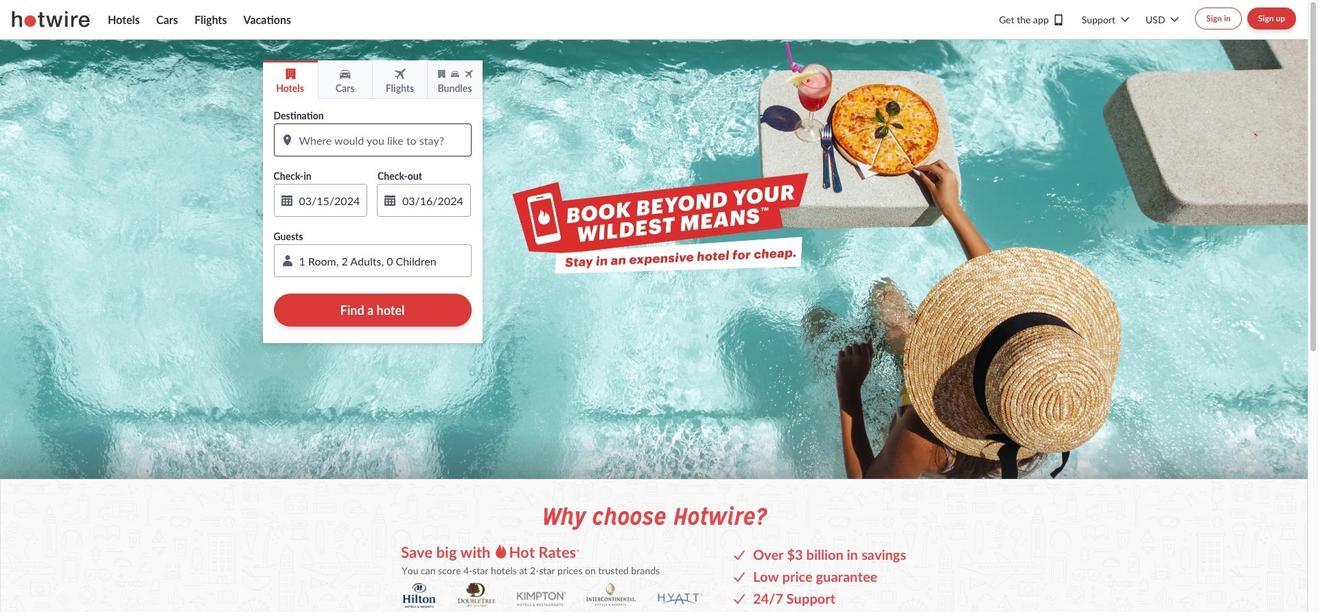 Task type: describe. For each thing, give the bounding box(es) containing it.
Check in date expanded. Choose a date from the table below. Tab into the table and use the arrow keys for navigation. text field
[[274, 184, 367, 217]]



Task type: locate. For each thing, give the bounding box(es) containing it.
Where would you like to stay? text field
[[274, 124, 471, 157]]

application
[[274, 244, 471, 277]]

None text field
[[377, 184, 471, 217]]



Task type: vqa. For each thing, say whether or not it's contained in the screenshot.
bottom logo
no



